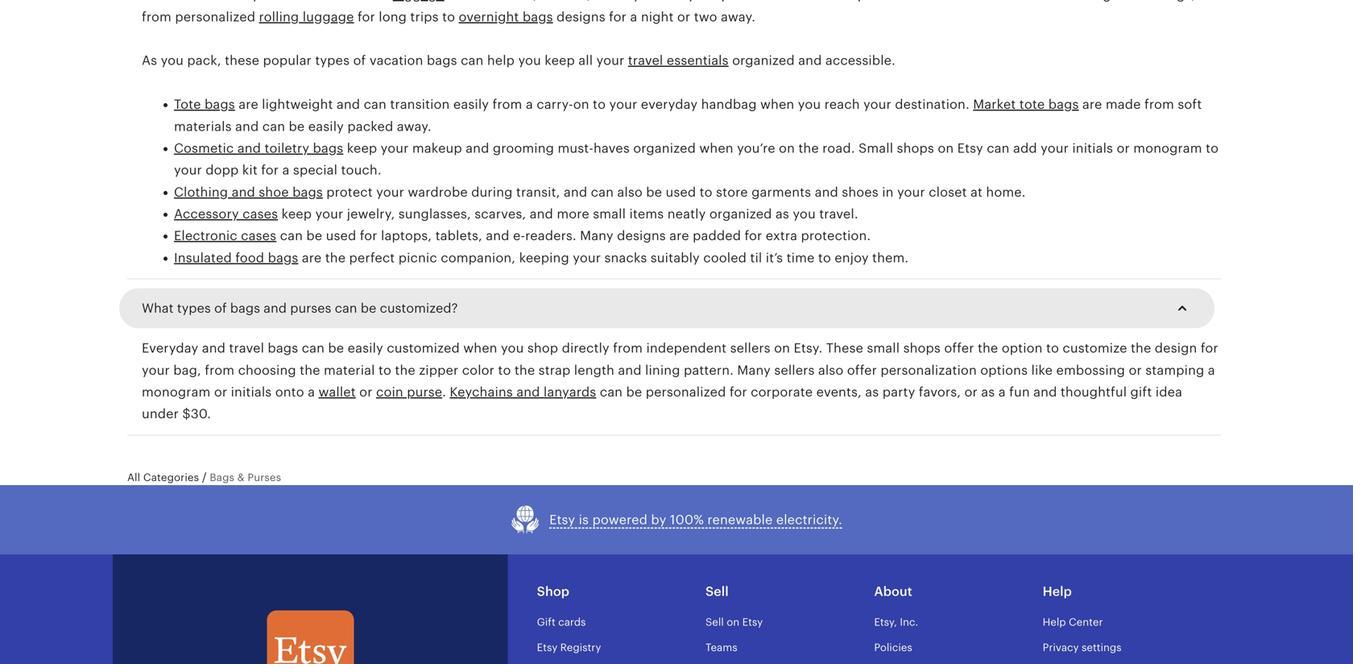 Task type: locate. For each thing, give the bounding box(es) containing it.
for right design
[[1202, 341, 1219, 356]]

0 horizontal spatial types
[[177, 301, 211, 316]]

many up corporate at the right bottom
[[738, 363, 771, 377]]

what
[[142, 301, 174, 316]]

and left accessible.
[[799, 53, 822, 68]]

used up the neatly
[[666, 185, 696, 199]]

0 horizontal spatial offer
[[848, 363, 878, 377]]

for inside everyday and travel bags can be easily customized when you shop directly from independent sellers on etsy. these small shops offer the option to customize the design for your bag, from choosing the material to the zipper color to the strap length and lining pattern. many sellers also offer personalization options like embossing or stamping a monogram or initials onto a
[[1202, 341, 1219, 356]]

away. down sell
[[721, 9, 756, 24]]

and right unique
[[881, 0, 904, 2]]

independent
[[647, 341, 727, 356]]

privacy settings
[[1043, 642, 1122, 654]]

monogram down bag,
[[142, 385, 211, 399]]

from right bag,
[[205, 363, 235, 377]]

2 horizontal spatial when
[[761, 97, 795, 112]]

2 horizontal spatial keep
[[545, 53, 575, 68]]

pattern.
[[684, 363, 734, 377]]

2 vertical spatial keep
[[282, 207, 312, 221]]

designs
[[557, 9, 606, 24], [617, 229, 666, 243]]

offer up personalization
[[945, 341, 975, 356]]

types down luggage on the left of page
[[315, 53, 350, 68]]

&
[[237, 471, 245, 483]]

1 vertical spatial personalized
[[646, 385, 727, 399]]

for inside "keep your makeup and grooming must-haves organized when you're on the road. small shops on etsy can add your initials or monogram to your dopp kit for a special touch."
[[261, 163, 279, 177]]

1 vertical spatial offer
[[848, 363, 878, 377]]

0 vertical spatial also
[[618, 185, 643, 199]]

0 vertical spatial initials
[[1073, 141, 1114, 156]]

help up help center
[[1043, 584, 1073, 599]]

sellers up corporate at the right bottom
[[775, 363, 815, 377]]

1 vertical spatial sell
[[706, 616, 724, 628]]

easily up material
[[348, 341, 384, 356]]

travel down night
[[628, 53, 664, 68]]

during
[[472, 185, 513, 199]]

help for help
[[1043, 584, 1073, 599]]

small
[[859, 141, 894, 156]]

when right handbag at the top of the page
[[761, 97, 795, 112]]

personalized inside that's durable, reliable, and stylish. etsy shops sell all sorts of unique and functional handmade and vintage travel bags, from personalized
[[175, 9, 256, 24]]

etsy is powered by 100% renewable electricity. button
[[511, 505, 843, 535]]

corporate
[[751, 385, 813, 399]]

of
[[817, 0, 830, 2], [353, 53, 366, 68], [214, 301, 227, 316]]

when
[[761, 97, 795, 112], [700, 141, 734, 156], [464, 341, 498, 356]]

what types of bags and purses can be customized? button
[[127, 289, 1207, 328]]

1 help from the top
[[1043, 584, 1073, 599]]

sellers up the pattern.
[[731, 341, 771, 356]]

1 vertical spatial of
[[353, 53, 366, 68]]

time
[[787, 251, 815, 265]]

cosmetic
[[174, 141, 234, 156]]

sunglasses,
[[399, 207, 471, 221]]

you up 'extra'
[[793, 207, 816, 221]]

and right 'everyday'
[[202, 341, 226, 356]]

on up must-
[[574, 97, 590, 112]]

0 horizontal spatial easily
[[308, 119, 344, 134]]

gift cards link
[[537, 616, 586, 628]]

directly
[[562, 341, 610, 356]]

2 vertical spatial when
[[464, 341, 498, 356]]

them.
[[873, 251, 909, 265]]

sorts
[[783, 0, 814, 2]]

0 vertical spatial designs
[[557, 9, 606, 24]]

and up travel.
[[815, 185, 839, 199]]

can
[[461, 53, 484, 68], [364, 97, 387, 112], [263, 119, 285, 134], [987, 141, 1010, 156], [591, 185, 614, 199], [280, 229, 303, 243], [335, 301, 357, 316], [302, 341, 325, 356], [600, 385, 623, 399]]

1 vertical spatial many
[[738, 363, 771, 377]]

your right in
[[898, 185, 926, 199]]

add
[[1014, 141, 1038, 156]]

are
[[239, 97, 259, 112], [1083, 97, 1103, 112], [670, 229, 690, 243], [302, 251, 322, 265]]

organized up handbag at the top of the page
[[733, 53, 795, 68]]

1 horizontal spatial personalized
[[646, 385, 727, 399]]

1 vertical spatial when
[[700, 141, 734, 156]]

from up as
[[142, 9, 172, 24]]

market
[[974, 97, 1017, 112]]

and inside are made from soft materials and can be easily packed away.
[[235, 119, 259, 134]]

keep inside "keep your makeup and grooming must-haves organized when you're on the road. small shops on etsy can add your initials or monogram to your dopp kit for a special touch."
[[347, 141, 377, 156]]

0 vertical spatial many
[[580, 229, 614, 243]]

privacy settings link
[[1043, 642, 1122, 654]]

1 vertical spatial designs
[[617, 229, 666, 243]]

on inside everyday and travel bags can be easily customized when you shop directly from independent sellers on etsy. these small shops offer the option to customize the design for your bag, from choosing the material to the zipper color to the strap length and lining pattern. many sellers also offer personalization options like embossing or stamping a monogram or initials onto a
[[775, 341, 791, 356]]

and inside can be personalized for corporate events, as party favors, or as a fun and thoughtful gift idea under $30.
[[1034, 385, 1058, 399]]

be inside can be personalized for corporate events, as party favors, or as a fun and thoughtful gift idea under $30.
[[627, 385, 643, 399]]

shop
[[537, 584, 570, 599]]

0 vertical spatial types
[[315, 53, 350, 68]]

accessory
[[174, 207, 239, 221]]

privacy
[[1043, 642, 1080, 654]]

0 horizontal spatial monogram
[[142, 385, 211, 399]]

bags down special
[[293, 185, 323, 199]]

rolling
[[259, 9, 299, 24]]

for left long
[[358, 9, 375, 24]]

from left soft
[[1145, 97, 1175, 112]]

1 horizontal spatial many
[[738, 363, 771, 377]]

2 vertical spatial travel
[[229, 341, 264, 356]]

1 vertical spatial small
[[867, 341, 900, 356]]

lining
[[646, 363, 681, 377]]

2 horizontal spatial travel
[[1123, 0, 1158, 2]]

1 horizontal spatial initials
[[1073, 141, 1114, 156]]

are inside are made from soft materials and can be easily packed away.
[[1083, 97, 1103, 112]]

and right makeup
[[466, 141, 490, 156]]

to
[[443, 9, 455, 24], [593, 97, 606, 112], [1207, 141, 1219, 156], [700, 185, 713, 199], [819, 251, 832, 265], [1047, 341, 1060, 356], [379, 363, 392, 377], [498, 363, 511, 377]]

your up haves
[[610, 97, 638, 112]]

0 horizontal spatial of
[[214, 301, 227, 316]]

2 vertical spatial organized
[[710, 207, 773, 221]]

0 vertical spatial used
[[666, 185, 696, 199]]

1 vertical spatial monogram
[[142, 385, 211, 399]]

shops up two
[[699, 0, 737, 2]]

settings
[[1082, 642, 1122, 654]]

1 vertical spatial away.
[[397, 119, 432, 134]]

monogram
[[1134, 141, 1203, 156], [142, 385, 211, 399]]

favors,
[[919, 385, 962, 399]]

you inside clothing and shoe bags protect your wardrobe during transit, and can also be used to store garments and shoes in your closet at home. accessory cases keep your jewelry, sunglasses, scarves, and more small items neatly organized as you travel. electronic cases can be used for laptops, tablets, and e-readers. many designs are padded for extra protection. insulated food bags are the perfect picnic companion, keeping your snacks suitably cooled til it's time to enjoy them.
[[793, 207, 816, 221]]

used down "jewelry,"
[[326, 229, 356, 243]]

are up "purses"
[[302, 251, 322, 265]]

when inside everyday and travel bags can be easily customized when you shop directly from independent sellers on etsy. these small shops offer the option to customize the design for your bag, from choosing the material to the zipper color to the strap length and lining pattern. many sellers also offer personalization options like embossing or stamping a monogram or initials onto a
[[464, 341, 498, 356]]

electronic cases link
[[174, 229, 277, 243]]

a down 'toiletry'
[[282, 163, 290, 177]]

1 horizontal spatial designs
[[617, 229, 666, 243]]

travel essentials link
[[628, 53, 729, 68]]

when inside "keep your makeup and grooming must-haves organized when you're on the road. small shops on etsy can add your initials or monogram to your dopp kit for a special touch."
[[700, 141, 734, 156]]

small right 'these'
[[867, 341, 900, 356]]

shops inside everyday and travel bags can be easily customized when you shop directly from independent sellers on etsy. these small shops offer the option to customize the design for your bag, from choosing the material to the zipper color to the strap length and lining pattern. many sellers also offer personalization options like embossing or stamping a monogram or initials onto a
[[904, 341, 941, 356]]

transition
[[390, 97, 450, 112]]

soft
[[1179, 97, 1203, 112]]

can right "purses"
[[335, 301, 357, 316]]

0 vertical spatial easily
[[454, 97, 489, 112]]

2 horizontal spatial as
[[982, 385, 996, 399]]

initials inside everyday and travel bags can be easily customized when you shop directly from independent sellers on etsy. these small shops offer the option to customize the design for your bag, from choosing the material to the zipper color to the strap length and lining pattern. many sellers also offer personalization options like embossing or stamping a monogram or initials onto a
[[231, 385, 272, 399]]

teams link
[[706, 642, 738, 654]]

0 vertical spatial personalized
[[175, 9, 256, 24]]

1 vertical spatial travel
[[628, 53, 664, 68]]

1 horizontal spatial types
[[315, 53, 350, 68]]

cosmetic and toiletry bags
[[174, 141, 344, 156]]

monogram down soft
[[1134, 141, 1203, 156]]

bags right food
[[268, 251, 299, 265]]

and up the kit
[[238, 141, 261, 156]]

for inside can be personalized for corporate events, as party favors, or as a fun and thoughtful gift idea under $30.
[[730, 385, 748, 399]]

registry
[[561, 642, 602, 654]]

rolling luggage for long trips to overnight bags designs for a night or two away.
[[259, 9, 756, 24]]

0 horizontal spatial as
[[776, 207, 790, 221]]

designs down reliable,
[[557, 9, 606, 24]]

0 vertical spatial monogram
[[1134, 141, 1203, 156]]

bags inside dropdown button
[[230, 301, 260, 316]]

the inside "keep your makeup and grooming must-haves organized when you're on the road. small shops on etsy can add your initials or monogram to your dopp kit for a special touch."
[[799, 141, 819, 156]]

in
[[883, 185, 894, 199]]

tab panel containing that's durable, reliable, and stylish. etsy shops sell all sorts of unique and functional handmade and vintage travel bags, from personalized
[[127, 0, 1222, 436]]

be inside dropdown button
[[361, 301, 377, 316]]

stamping
[[1146, 363, 1205, 377]]

1 horizontal spatial when
[[700, 141, 734, 156]]

sell up "teams" link
[[706, 616, 724, 628]]

0 vertical spatial small
[[593, 207, 626, 221]]

help up privacy in the bottom of the page
[[1043, 616, 1067, 628]]

1 horizontal spatial monogram
[[1134, 141, 1203, 156]]

onto
[[275, 385, 304, 399]]

1 vertical spatial used
[[326, 229, 356, 243]]

shops up personalization
[[904, 341, 941, 356]]

0 vertical spatial shops
[[699, 0, 737, 2]]

companion,
[[441, 251, 516, 265]]

as up 'extra'
[[776, 207, 790, 221]]

1 horizontal spatial all
[[765, 0, 779, 2]]

1 horizontal spatial small
[[867, 341, 900, 356]]

1 vertical spatial organized
[[634, 141, 696, 156]]

many down the more
[[580, 229, 614, 243]]

option
[[1002, 341, 1043, 356]]

these
[[827, 341, 864, 356]]

0 horizontal spatial when
[[464, 341, 498, 356]]

or inside can be personalized for corporate events, as party favors, or as a fun and thoughtful gift idea under $30.
[[965, 385, 978, 399]]

personalized down the pattern.
[[646, 385, 727, 399]]

2 sell from the top
[[706, 616, 724, 628]]

1 horizontal spatial easily
[[348, 341, 384, 356]]

clothing
[[174, 185, 228, 199]]

can down haves
[[591, 185, 614, 199]]

you left reach
[[798, 97, 821, 112]]

0 vertical spatial sell
[[706, 584, 729, 599]]

2 horizontal spatial easily
[[454, 97, 489, 112]]

0 horizontal spatial keep
[[282, 207, 312, 221]]

your down 'everyday'
[[142, 363, 170, 377]]

1 vertical spatial easily
[[308, 119, 344, 134]]

shops
[[699, 0, 737, 2], [897, 141, 935, 156], [904, 341, 941, 356]]

easily inside are made from soft materials and can be easily packed away.
[[308, 119, 344, 134]]

2 vertical spatial shops
[[904, 341, 941, 356]]

organized inside "keep your makeup and grooming must-haves organized when you're on the road. small shops on etsy can add your initials or monogram to your dopp kit for a special touch."
[[634, 141, 696, 156]]

1 vertical spatial all
[[579, 53, 593, 68]]

a left "carry-"
[[526, 97, 533, 112]]

the
[[799, 141, 819, 156], [325, 251, 346, 265], [978, 341, 999, 356], [1132, 341, 1152, 356], [300, 363, 320, 377], [395, 363, 416, 377], [515, 363, 535, 377]]

2 vertical spatial easily
[[348, 341, 384, 356]]

luggage
[[303, 9, 354, 24]]

0 horizontal spatial away.
[[397, 119, 432, 134]]

1 horizontal spatial keep
[[347, 141, 377, 156]]

protect
[[327, 185, 373, 199]]

0 horizontal spatial many
[[580, 229, 614, 243]]

on
[[574, 97, 590, 112], [779, 141, 795, 156], [938, 141, 954, 156], [775, 341, 791, 356], [727, 616, 740, 628]]

be inside are made from soft materials and can be easily packed away.
[[289, 119, 305, 134]]

1 vertical spatial also
[[819, 363, 844, 377]]

the left perfect
[[325, 251, 346, 265]]

0 horizontal spatial initials
[[231, 385, 272, 399]]

0 horizontal spatial also
[[618, 185, 643, 199]]

0 vertical spatial all
[[765, 0, 779, 2]]

can inside what types of bags and purses can be customized? dropdown button
[[335, 301, 357, 316]]

0 vertical spatial sellers
[[731, 341, 771, 356]]

tote
[[174, 97, 201, 112]]

travel
[[1123, 0, 1158, 2], [628, 53, 664, 68], [229, 341, 264, 356]]

color
[[462, 363, 495, 377]]

also up events,
[[819, 363, 844, 377]]

is
[[579, 512, 589, 527]]

be right lanyards
[[627, 385, 643, 399]]

packed
[[348, 119, 394, 134]]

0 horizontal spatial personalized
[[175, 9, 256, 24]]

0 horizontal spatial small
[[593, 207, 626, 221]]

extra
[[766, 229, 798, 243]]

zipper
[[419, 363, 459, 377]]

length
[[574, 363, 615, 377]]

must-
[[558, 141, 594, 156]]

1 horizontal spatial away.
[[721, 9, 756, 24]]

on up "teams" link
[[727, 616, 740, 628]]

of right the "sorts"
[[817, 0, 830, 2]]

all
[[127, 471, 140, 483]]

0 horizontal spatial travel
[[229, 341, 264, 356]]

$30.
[[182, 407, 211, 421]]

away. inside are made from soft materials and can be easily packed away.
[[397, 119, 432, 134]]

organized down are made from soft materials and can be easily packed away.
[[634, 141, 696, 156]]

all
[[765, 0, 779, 2], [579, 53, 593, 68]]

initials down choosing
[[231, 385, 272, 399]]

0 horizontal spatial used
[[326, 229, 356, 243]]

0 vertical spatial offer
[[945, 341, 975, 356]]

1 vertical spatial initials
[[231, 385, 272, 399]]

your inside everyday and travel bags can be easily customized when you shop directly from independent sellers on etsy. these small shops offer the option to customize the design for your bag, from choosing the material to the zipper color to the strap length and lining pattern. many sellers also offer personalization options like embossing or stamping a monogram or initials onto a
[[142, 363, 170, 377]]

sell
[[740, 0, 761, 2]]

coin
[[376, 385, 404, 399]]

for right the kit
[[261, 163, 279, 177]]

0 vertical spatial of
[[817, 0, 830, 2]]

are left made
[[1083, 97, 1103, 112]]

everyday
[[641, 97, 698, 112]]

of inside that's durable, reliable, and stylish. etsy shops sell all sorts of unique and functional handmade and vintage travel bags, from personalized
[[817, 0, 830, 2]]

and down like
[[1034, 385, 1058, 399]]

2 horizontal spatial of
[[817, 0, 830, 2]]

tote bags are lightweight and can transition easily from a carry-on to your everyday handbag when you reach your destination. market tote bags
[[174, 97, 1080, 112]]

of inside what types of bags and purses can be customized? dropdown button
[[214, 301, 227, 316]]

1 vertical spatial keep
[[347, 141, 377, 156]]

cases down the clothing and shoe bags link
[[243, 207, 278, 221]]

help center link
[[1043, 616, 1104, 628]]

when left you're
[[700, 141, 734, 156]]

1 horizontal spatial travel
[[628, 53, 664, 68]]

sellers
[[731, 341, 771, 356], [775, 363, 815, 377]]

1 horizontal spatial used
[[666, 185, 696, 199]]

as you pack, these popular types of vacation bags can help you keep all your travel essentials organized and accessible.
[[142, 53, 896, 68]]

jewelry,
[[347, 207, 395, 221]]

as left party
[[866, 385, 880, 399]]

0 vertical spatial travel
[[1123, 0, 1158, 2]]

many inside everyday and travel bags can be easily customized when you shop directly from independent sellers on etsy. these small shops offer the option to customize the design for your bag, from choosing the material to the zipper color to the strap length and lining pattern. many sellers also offer personalization options like embossing or stamping a monogram or initials onto a
[[738, 363, 771, 377]]

sell up the sell on etsy
[[706, 584, 729, 599]]

0 horizontal spatial designs
[[557, 9, 606, 24]]

1 sell from the top
[[706, 584, 729, 599]]

you inside everyday and travel bags can be easily customized when you shop directly from independent sellers on etsy. these small shops offer the option to customize the design for your bag, from choosing the material to the zipper color to the strap length and lining pattern. many sellers also offer personalization options like embossing or stamping a monogram or initials onto a
[[501, 341, 524, 356]]

2 vertical spatial of
[[214, 301, 227, 316]]

be up material
[[328, 341, 344, 356]]

0 vertical spatial keep
[[545, 53, 575, 68]]

and inside what types of bags and purses can be customized? dropdown button
[[264, 301, 287, 316]]

1 horizontal spatial offer
[[945, 341, 975, 356]]

and left "purses"
[[264, 301, 287, 316]]

sell on etsy
[[706, 616, 763, 628]]

monogram inside "keep your makeup and grooming must-haves organized when you're on the road. small shops on etsy can add your initials or monogram to your dopp kit for a special touch."
[[1134, 141, 1203, 156]]

1 vertical spatial help
[[1043, 616, 1067, 628]]

bag,
[[173, 363, 201, 377]]

can up 'toiletry'
[[263, 119, 285, 134]]

tab panel
[[127, 0, 1222, 436]]

or
[[678, 9, 691, 24], [1117, 141, 1131, 156], [1129, 363, 1143, 377], [214, 385, 227, 399], [360, 385, 373, 399], [965, 385, 978, 399]]

travel up choosing
[[229, 341, 264, 356]]

you right help
[[519, 53, 542, 68]]

1 horizontal spatial also
[[819, 363, 844, 377]]

on left etsy.
[[775, 341, 791, 356]]

be inside everyday and travel bags can be easily customized when you shop directly from independent sellers on etsy. these small shops offer the option to customize the design for your bag, from choosing the material to the zipper color to the strap length and lining pattern. many sellers also offer personalization options like embossing or stamping a monogram or initials onto a
[[328, 341, 344, 356]]

0 vertical spatial help
[[1043, 584, 1073, 599]]

1 horizontal spatial sellers
[[775, 363, 815, 377]]

the inside clothing and shoe bags protect your wardrobe during transit, and can also be used to store garments and shoes in your closet at home. accessory cases keep your jewelry, sunglasses, scarves, and more small items neatly organized as you travel. electronic cases can be used for laptops, tablets, and e-readers. many designs are padded for extra protection. insulated food bags are the perfect picnic companion, keeping your snacks suitably cooled til it's time to enjoy them.
[[325, 251, 346, 265]]

can inside can be personalized for corporate events, as party favors, or as a fun and thoughtful gift idea under $30.
[[600, 385, 623, 399]]

1 vertical spatial types
[[177, 301, 211, 316]]

bags down food
[[230, 301, 260, 316]]

food
[[236, 251, 265, 265]]

1 vertical spatial shops
[[897, 141, 935, 156]]

you left shop
[[501, 341, 524, 356]]

travel inside everyday and travel bags can be easily customized when you shop directly from independent sellers on etsy. these small shops offer the option to customize the design for your bag, from choosing the material to the zipper color to the strap length and lining pattern. many sellers also offer personalization options like embossing or stamping a monogram or initials onto a
[[229, 341, 264, 356]]

the up coin purse link
[[395, 363, 416, 377]]

2 help from the top
[[1043, 616, 1067, 628]]

and up 'cosmetic and toiletry bags'
[[235, 119, 259, 134]]

easily down lightweight
[[308, 119, 344, 134]]

1 vertical spatial cases
[[241, 229, 277, 243]]

types right what
[[177, 301, 211, 316]]

the left road.
[[799, 141, 819, 156]]

padded
[[693, 229, 742, 243]]

etsy
[[670, 0, 696, 2], [958, 141, 984, 156], [550, 512, 576, 527], [743, 616, 763, 628], [537, 642, 558, 654]]

keep up 'touch.'
[[347, 141, 377, 156]]

bags right tote
[[1049, 97, 1080, 112]]

designs down the items
[[617, 229, 666, 243]]



Task type: vqa. For each thing, say whether or not it's contained in the screenshot.


Task type: describe. For each thing, give the bounding box(es) containing it.
can inside "keep your makeup and grooming must-haves organized when you're on the road. small shops on etsy can add your initials or monogram to your dopp kit for a special touch."
[[987, 141, 1010, 156]]

shops inside "keep your makeup and grooming must-haves organized when you're on the road. small shops on etsy can add your initials or monogram to your dopp kit for a special touch."
[[897, 141, 935, 156]]

and down strap
[[517, 385, 540, 399]]

these
[[225, 53, 260, 68]]

long
[[379, 9, 407, 24]]

accessory cases link
[[174, 207, 278, 221]]

items
[[630, 207, 664, 221]]

also inside everyday and travel bags can be easily customized when you shop directly from independent sellers on etsy. these small shops offer the option to customize the design for your bag, from choosing the material to the zipper color to the strap length and lining pattern. many sellers also offer personalization options like embossing or stamping a monogram or initials onto a
[[819, 363, 844, 377]]

as inside clothing and shoe bags protect your wardrobe during transit, and can also be used to store garments and shoes in your closet at home. accessory cases keep your jewelry, sunglasses, scarves, and more small items neatly organized as you travel. electronic cases can be used for laptops, tablets, and e-readers. many designs are padded for extra protection. insulated food bags are the perfect picnic companion, keeping your snacks suitably cooled til it's time to enjoy them.
[[776, 207, 790, 221]]

small inside everyday and travel bags can be easily customized when you shop directly from independent sellers on etsy. these small shops offer the option to customize the design for your bag, from choosing the material to the zipper color to the strap length and lining pattern. many sellers also offer personalization options like embossing or stamping a monogram or initials onto a
[[867, 341, 900, 356]]

lightweight
[[262, 97, 333, 112]]

til
[[751, 251, 763, 265]]

the up onto
[[300, 363, 320, 377]]

your up "jewelry,"
[[377, 185, 405, 199]]

snacks
[[605, 251, 647, 265]]

overnight bags link
[[459, 9, 553, 24]]

bags down durable, at the left of page
[[523, 9, 553, 24]]

shops inside that's durable, reliable, and stylish. etsy shops sell all sorts of unique and functional handmade and vintage travel bags, from personalized
[[699, 0, 737, 2]]

for down the stylish. at top left
[[609, 9, 627, 24]]

bags,
[[1162, 0, 1196, 2]]

your down 'protect'
[[316, 207, 344, 221]]

on right you're
[[779, 141, 795, 156]]

coin purse link
[[376, 385, 443, 399]]

many inside clothing and shoe bags protect your wardrobe during transit, and can also be used to store garments and shoes in your closet at home. accessory cases keep your jewelry, sunglasses, scarves, and more small items neatly organized as you travel. electronic cases can be used for laptops, tablets, and e-readers. many designs are padded for extra protection. insulated food bags are the perfect picnic companion, keeping your snacks suitably cooled til it's time to enjoy them.
[[580, 229, 614, 243]]

popular
[[263, 53, 312, 68]]

tote bags link
[[174, 97, 235, 112]]

0 horizontal spatial sellers
[[731, 341, 771, 356]]

etsy inside "keep your makeup and grooming must-haves organized when you're on the road. small shops on etsy can add your initials or monogram to your dopp kit for a special touch."
[[958, 141, 984, 156]]

touch.
[[341, 163, 382, 177]]

two
[[694, 9, 718, 24]]

tote
[[1020, 97, 1046, 112]]

party
[[883, 385, 916, 399]]

bags
[[210, 471, 235, 483]]

everyday and travel bags can be easily customized when you shop directly from independent sellers on etsy. these small shops offer the option to customize the design for your bag, from choosing the material to the zipper color to the strap length and lining pattern. many sellers also offer personalization options like embossing or stamping a monogram or initials onto a
[[142, 341, 1219, 399]]

1 horizontal spatial as
[[866, 385, 880, 399]]

purses
[[248, 471, 281, 483]]

sell for sell on etsy
[[706, 616, 724, 628]]

from inside that's durable, reliable, and stylish. etsy shops sell all sorts of unique and functional handmade and vintage travel bags, from personalized
[[142, 9, 172, 24]]

0 vertical spatial cases
[[243, 207, 278, 221]]

garments
[[752, 185, 812, 199]]

strap
[[539, 363, 571, 377]]

your right reach
[[864, 97, 892, 112]]

etsy inside that's durable, reliable, and stylish. etsy shops sell all sorts of unique and functional handmade and vintage travel bags, from personalized
[[670, 0, 696, 2]]

your up the clothing
[[174, 163, 202, 177]]

for down "jewelry,"
[[360, 229, 378, 243]]

and up the more
[[564, 185, 588, 199]]

when for small
[[700, 141, 734, 156]]

wardrobe
[[408, 185, 468, 199]]

and left e-
[[486, 229, 510, 243]]

can left help
[[461, 53, 484, 68]]

etsy, inc.
[[875, 616, 919, 628]]

from up length
[[613, 341, 643, 356]]

sell for sell
[[706, 584, 729, 599]]

neatly
[[668, 207, 706, 221]]

policies link
[[875, 642, 913, 654]]

be down special
[[307, 229, 323, 243]]

the up options
[[978, 341, 999, 356]]

bags up materials
[[205, 97, 235, 112]]

and up packed
[[337, 97, 360, 112]]

gift
[[1131, 385, 1153, 399]]

and left the stylish. at top left
[[595, 0, 619, 2]]

organized inside clothing and shoe bags protect your wardrobe during transit, and can also be used to store garments and shoes in your closet at home. accessory cases keep your jewelry, sunglasses, scarves, and more small items neatly organized as you travel. electronic cases can be used for laptops, tablets, and e-readers. many designs are padded for extra protection. insulated food bags are the perfect picnic companion, keeping your snacks suitably cooled til it's time to enjoy them.
[[710, 207, 773, 221]]

handmade
[[975, 0, 1042, 2]]

bags up special
[[313, 141, 344, 156]]

purse
[[407, 385, 443, 399]]

functional
[[908, 0, 972, 2]]

from inside are made from soft materials and can be easily packed away.
[[1145, 97, 1175, 112]]

that's
[[448, 0, 482, 2]]

idea
[[1156, 385, 1183, 399]]

from down help
[[493, 97, 523, 112]]

renewable
[[708, 512, 773, 527]]

etsy, inc. link
[[875, 616, 919, 628]]

a right onto
[[308, 385, 315, 399]]

a down the stylish. at top left
[[631, 9, 638, 24]]

home.
[[987, 185, 1026, 199]]

0 vertical spatial organized
[[733, 53, 795, 68]]

and down 'transit,'
[[530, 207, 554, 221]]

all inside that's durable, reliable, and stylish. etsy shops sell all sorts of unique and functional handmade and vintage travel bags, from personalized
[[765, 0, 779, 2]]

wallet link
[[319, 385, 356, 399]]

easily inside everyday and travel bags can be easily customized when you shop directly from independent sellers on etsy. these small shops offer the option to customize the design for your bag, from choosing the material to the zipper color to the strap length and lining pattern. many sellers also offer personalization options like embossing or stamping a monogram or initials onto a
[[348, 341, 384, 356]]

the left design
[[1132, 341, 1152, 356]]

and left lining
[[618, 363, 642, 377]]

perfect
[[349, 251, 395, 265]]

0 vertical spatial away.
[[721, 9, 756, 24]]

grooming
[[493, 141, 555, 156]]

your right add at top
[[1041, 141, 1069, 156]]

are up suitably
[[670, 229, 690, 243]]

your up tote bags are lightweight and can transition easily from a carry-on to your everyday handbag when you reach your destination. market tote bags
[[597, 53, 625, 68]]

on up 'closet'
[[938, 141, 954, 156]]

keep your makeup and grooming must-haves organized when you're on the road. small shops on etsy can add your initials or monogram to your dopp kit for a special touch.
[[174, 141, 1219, 177]]

personalized inside can be personalized for corporate events, as party favors, or as a fun and thoughtful gift idea under $30.
[[646, 385, 727, 399]]

night
[[641, 9, 674, 24]]

what types of bags and purses can be customized?
[[142, 301, 458, 316]]

are made from soft materials and can be easily packed away.
[[174, 97, 1203, 134]]

can be personalized for corporate events, as party favors, or as a fun and thoughtful gift idea under $30.
[[142, 385, 1183, 421]]

for up til
[[745, 229, 763, 243]]

and left the 'vintage'
[[1046, 0, 1069, 2]]

help
[[487, 53, 515, 68]]

wallet
[[319, 385, 356, 399]]

your down packed
[[381, 141, 409, 156]]

are right the tote bags link at the left of the page
[[239, 97, 259, 112]]

0 horizontal spatial all
[[579, 53, 593, 68]]

/
[[202, 471, 207, 483]]

1 horizontal spatial of
[[353, 53, 366, 68]]

readers.
[[526, 229, 577, 243]]

purses
[[290, 301, 332, 316]]

a inside "keep your makeup and grooming must-haves organized when you're on the road. small shops on etsy can add your initials or monogram to your dopp kit for a special touch."
[[282, 163, 290, 177]]

makeup
[[413, 141, 462, 156]]

materials
[[174, 119, 232, 134]]

insulated
[[174, 251, 232, 265]]

dopp
[[206, 163, 239, 177]]

keeping
[[519, 251, 570, 265]]

sell on etsy link
[[706, 616, 763, 628]]

your left snacks
[[573, 251, 601, 265]]

it's
[[766, 251, 784, 265]]

choosing
[[238, 363, 296, 377]]

can inside everyday and travel bags can be easily customized when you shop directly from independent sellers on etsy. these small shops offer the option to customize the design for your bag, from choosing the material to the zipper color to the strap length and lining pattern. many sellers also offer personalization options like embossing or stamping a monogram or initials onto a
[[302, 341, 325, 356]]

unique
[[834, 0, 877, 2]]

initials inside "keep your makeup and grooming must-haves organized when you're on the road. small shops on etsy can add your initials or monogram to your dopp kit for a special touch."
[[1073, 141, 1114, 156]]

electronic
[[174, 229, 238, 243]]

can down shoe
[[280, 229, 303, 243]]

you're
[[737, 141, 776, 156]]

personalization
[[881, 363, 977, 377]]

1 vertical spatial sellers
[[775, 363, 815, 377]]

categories
[[143, 471, 199, 483]]

laptops,
[[381, 229, 432, 243]]

protection.
[[801, 229, 871, 243]]

when for independent
[[464, 341, 498, 356]]

like
[[1032, 363, 1053, 377]]

etsy.
[[794, 341, 823, 356]]

or inside "keep your makeup and grooming must-haves organized when you're on the road. small shops on etsy can add your initials or monogram to your dopp kit for a special touch."
[[1117, 141, 1131, 156]]

electricity.
[[777, 512, 843, 527]]

shop
[[528, 341, 559, 356]]

0 vertical spatial when
[[761, 97, 795, 112]]

help for help center
[[1043, 616, 1067, 628]]

also inside clothing and shoe bags protect your wardrobe during transit, and can also be used to store garments and shoes in your closet at home. accessory cases keep your jewelry, sunglasses, scarves, and more small items neatly organized as you travel. electronic cases can be used for laptops, tablets, and e-readers. many designs are padded for extra protection. insulated food bags are the perfect picnic companion, keeping your snacks suitably cooled til it's time to enjoy them.
[[618, 185, 643, 199]]

to inside "keep your makeup and grooming must-haves organized when you're on the road. small shops on etsy can add your initials or monogram to your dopp kit for a special touch."
[[1207, 141, 1219, 156]]

can up packed
[[364, 97, 387, 112]]

and down the kit
[[232, 185, 255, 199]]

and inside "keep your makeup and grooming must-haves organized when you're on the road. small shops on etsy can add your initials or monogram to your dopp kit for a special touch."
[[466, 141, 490, 156]]

can inside are made from soft materials and can be easily packed away.
[[263, 119, 285, 134]]

keep inside clothing and shoe bags protect your wardrobe during transit, and can also be used to store garments and shoes in your closet at home. accessory cases keep your jewelry, sunglasses, scarves, and more small items neatly organized as you travel. electronic cases can be used for laptops, tablets, and e-readers. many designs are padded for extra protection. insulated food bags are the perfect picnic companion, keeping your snacks suitably cooled til it's time to enjoy them.
[[282, 207, 312, 221]]

special
[[293, 163, 338, 177]]

trips
[[411, 9, 439, 24]]

bags inside everyday and travel bags can be easily customized when you shop directly from independent sellers on etsy. these small shops offer the option to customize the design for your bag, from choosing the material to the zipper color to the strap length and lining pattern. many sellers also offer personalization options like embossing or stamping a monogram or initials onto a
[[268, 341, 298, 356]]

vintage
[[1073, 0, 1120, 2]]

the up keychains and lanyards link
[[515, 363, 535, 377]]

be up the items
[[647, 185, 663, 199]]

all categories / bags & purses
[[127, 471, 281, 483]]

clothing and shoe bags link
[[174, 185, 323, 199]]

small inside clothing and shoe bags protect your wardrobe during transit, and can also be used to store garments and shoes in your closet at home. accessory cases keep your jewelry, sunglasses, scarves, and more small items neatly organized as you travel. electronic cases can be used for laptops, tablets, and e-readers. many designs are padded for extra protection. insulated food bags are the perfect picnic companion, keeping your snacks suitably cooled til it's time to enjoy them.
[[593, 207, 626, 221]]

monogram inside everyday and travel bags can be easily customized when you shop directly from independent sellers on etsy. these small shops offer the option to customize the design for your bag, from choosing the material to the zipper color to the strap length and lining pattern. many sellers also offer personalization options like embossing or stamping a monogram or initials onto a
[[142, 385, 211, 399]]

cosmetic and toiletry bags link
[[174, 141, 344, 156]]

fun
[[1010, 385, 1031, 399]]

teams
[[706, 642, 738, 654]]

a right stamping
[[1209, 363, 1216, 377]]

.
[[443, 385, 446, 399]]

designs inside clothing and shoe bags protect your wardrobe during transit, and can also be used to store garments and shoes in your closet at home. accessory cases keep your jewelry, sunglasses, scarves, and more small items neatly organized as you travel. electronic cases can be used for laptops, tablets, and e-readers. many designs are padded for extra protection. insulated food bags are the perfect picnic companion, keeping your snacks suitably cooled til it's time to enjoy them.
[[617, 229, 666, 243]]

road.
[[823, 141, 856, 156]]

handbag
[[702, 97, 757, 112]]

bags right vacation
[[427, 53, 458, 68]]

a inside can be personalized for corporate events, as party favors, or as a fun and thoughtful gift idea under $30.
[[999, 385, 1006, 399]]

at
[[971, 185, 983, 199]]

travel inside that's durable, reliable, and stylish. etsy shops sell all sorts of unique and functional handmade and vintage travel bags, from personalized
[[1123, 0, 1158, 2]]

etsy inside button
[[550, 512, 576, 527]]

types inside dropdown button
[[177, 301, 211, 316]]

you right as
[[161, 53, 184, 68]]



